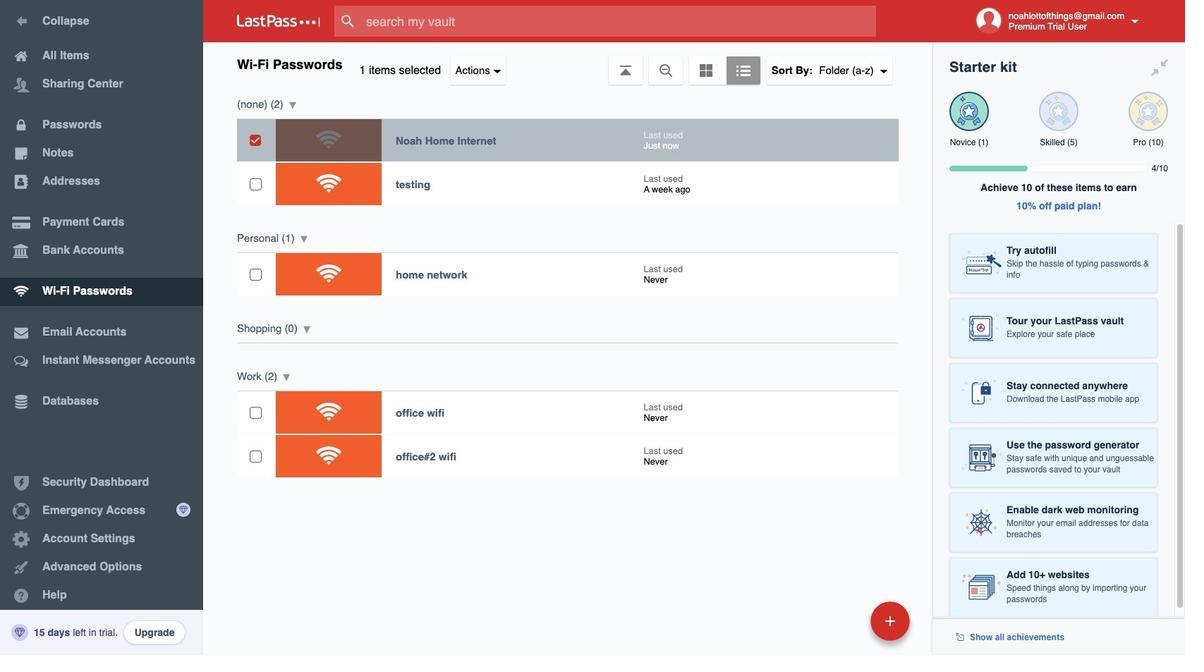 Task type: describe. For each thing, give the bounding box(es) containing it.
Search search field
[[335, 6, 899, 37]]

main navigation navigation
[[0, 0, 203, 656]]

search my vault text field
[[335, 6, 899, 37]]

new item navigation
[[774, 598, 919, 656]]



Task type: locate. For each thing, give the bounding box(es) containing it.
vault options navigation
[[203, 42, 933, 85]]

new item element
[[774, 601, 916, 642]]

lastpass image
[[237, 15, 320, 28]]



Task type: vqa. For each thing, say whether or not it's contained in the screenshot.
the New item icon
no



